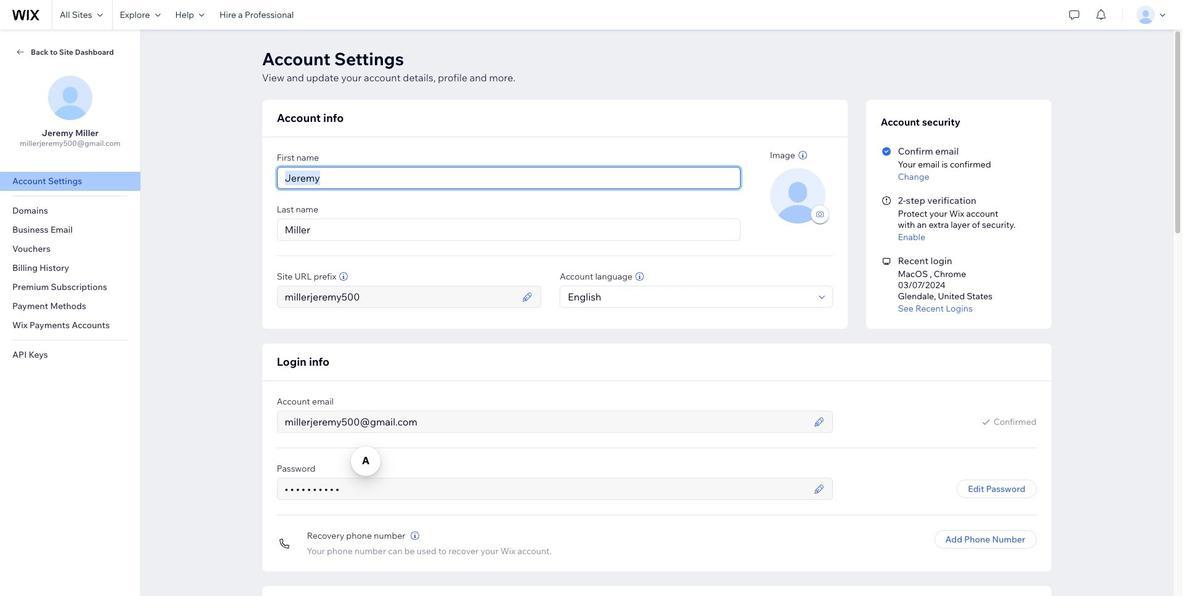 Task type: vqa. For each thing, say whether or not it's contained in the screenshot.
domain
no



Task type: describe. For each thing, give the bounding box(es) containing it.
sidebar element
[[0, 30, 141, 596]]

Enter your last name. text field
[[281, 219, 736, 240]]

avatar element
[[770, 168, 826, 224]]

avatar image
[[770, 168, 826, 224]]



Task type: locate. For each thing, give the bounding box(es) containing it.
Enter your first name. text field
[[281, 168, 736, 188]]

None field
[[564, 286, 815, 307]]

Choose an account name text field
[[281, 286, 519, 307]]

Email address text field
[[281, 411, 810, 432]]

None text field
[[281, 479, 810, 500]]



